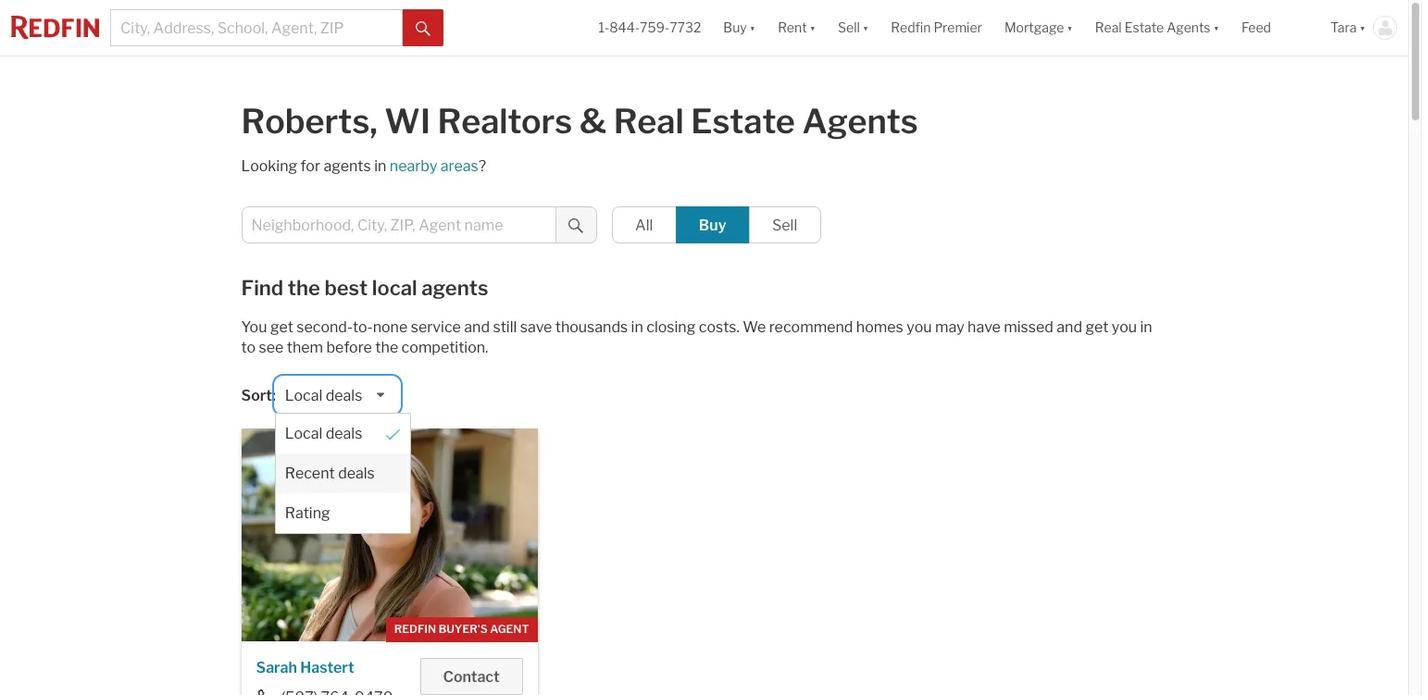 Task type: vqa. For each thing, say whether or not it's contained in the screenshot.
bottom the Real
yes



Task type: describe. For each thing, give the bounding box(es) containing it.
844-
[[610, 20, 640, 36]]

sell ▾ button
[[827, 0, 880, 56]]

sell ▾
[[838, 20, 869, 36]]

1 vertical spatial agents
[[802, 101, 918, 142]]

thousands
[[555, 319, 628, 336]]

2 horizontal spatial in
[[1140, 319, 1153, 336]]

feed
[[1242, 20, 1271, 36]]

looking
[[241, 157, 297, 175]]

sarah hastert link
[[256, 659, 354, 677]]

0 horizontal spatial in
[[374, 157, 386, 175]]

redfin premier button
[[880, 0, 994, 56]]

0 vertical spatial deals
[[326, 387, 362, 405]]

none
[[373, 319, 408, 336]]

▾ for rent ▾
[[810, 20, 816, 36]]

find the best local agents
[[241, 276, 488, 300]]

▾ inside real estate agents ▾ link
[[1214, 20, 1220, 36]]

service
[[411, 319, 461, 336]]

1 local deals from the top
[[285, 387, 362, 405]]

best
[[324, 276, 368, 300]]

find
[[241, 276, 284, 300]]

you get second-to-none service and still save thousands in closing costs. we recommend homes you may have missed and get you in to see them before the competition.
[[241, 319, 1153, 357]]

mortgage
[[1005, 20, 1064, 36]]

homes
[[856, 319, 904, 336]]

looking for agents in nearby areas ?
[[241, 157, 486, 175]]

estate inside real estate agents ▾ link
[[1125, 20, 1164, 36]]

local deals element
[[276, 414, 410, 454]]

tara
[[1331, 20, 1357, 36]]

sort:
[[241, 387, 276, 404]]

Neighborhood, City, ZIP, Agent name search field
[[241, 207, 556, 244]]

recommend
[[769, 319, 853, 336]]

we
[[743, 319, 766, 336]]

1-
[[599, 20, 610, 36]]

roberts, wi realtors & real estate agents
[[241, 101, 918, 142]]

may
[[935, 319, 965, 336]]

sell for sell
[[772, 217, 798, 234]]

2 local deals from the top
[[285, 425, 362, 443]]

photo of sarah hastert image
[[241, 429, 538, 642]]

redfin buyer's agent
[[394, 622, 529, 636]]

0 vertical spatial the
[[288, 276, 320, 300]]

contact button
[[420, 658, 523, 695]]

buy ▾ button
[[712, 0, 767, 56]]

2 and from the left
[[1057, 319, 1083, 336]]

&
[[579, 101, 607, 142]]

agent
[[490, 622, 529, 636]]

wi
[[385, 101, 431, 142]]

1 horizontal spatial in
[[631, 319, 643, 336]]

rent ▾
[[778, 20, 816, 36]]

areas
[[441, 157, 479, 175]]

759-
[[640, 20, 670, 36]]

roberts,
[[241, 101, 378, 142]]

1 and from the left
[[464, 319, 490, 336]]

redfin premier
[[891, 20, 982, 36]]

buy for buy
[[699, 217, 727, 234]]

mortgage ▾ button
[[994, 0, 1084, 56]]

them
[[287, 339, 323, 357]]

realtors
[[438, 101, 572, 142]]

have
[[968, 319, 1001, 336]]

1-844-759-7732 link
[[599, 20, 701, 36]]

missed
[[1004, 319, 1054, 336]]

2 local from the top
[[285, 425, 322, 443]]

competition.
[[402, 339, 488, 357]]

dialog containing local deals
[[275, 413, 411, 534]]

7732
[[670, 20, 701, 36]]

the inside you get second-to-none service and still save thousands in closing costs. we recommend homes you may have missed and get you in to see them before the competition.
[[375, 339, 398, 357]]

still
[[493, 319, 517, 336]]

▾ for sell ▾
[[863, 20, 869, 36]]

you
[[241, 319, 267, 336]]

rent ▾ button
[[778, 0, 816, 56]]

rent
[[778, 20, 807, 36]]

closing
[[647, 319, 696, 336]]

▾ for buy ▾
[[750, 20, 756, 36]]

2 you from the left
[[1112, 319, 1137, 336]]

to
[[241, 339, 256, 357]]



Task type: locate. For each thing, give the bounding box(es) containing it.
0 vertical spatial estate
[[1125, 20, 1164, 36]]

▾ right rent
[[810, 20, 816, 36]]

feed button
[[1231, 0, 1320, 56]]

1 horizontal spatial estate
[[1125, 20, 1164, 36]]

All radio
[[612, 207, 677, 244]]

costs.
[[699, 319, 740, 336]]

0 horizontal spatial submit search image
[[416, 21, 431, 36]]

submit search image
[[416, 21, 431, 36], [569, 218, 583, 233]]

recent deals
[[285, 465, 375, 482]]

list box containing local deals
[[275, 378, 411, 534]]

deals down local deals element
[[338, 465, 375, 482]]

second-
[[297, 319, 353, 336]]

1 horizontal spatial agents
[[1167, 20, 1211, 36]]

sell right rent ▾
[[838, 20, 860, 36]]

1 horizontal spatial you
[[1112, 319, 1137, 336]]

1 vertical spatial sell
[[772, 217, 798, 234]]

rating
[[285, 505, 330, 522]]

get right missed at the right top of the page
[[1086, 319, 1109, 336]]

▾ right 'tara'
[[1360, 20, 1366, 36]]

1 get from the left
[[270, 319, 293, 336]]

0 horizontal spatial real
[[614, 101, 684, 142]]

0 horizontal spatial and
[[464, 319, 490, 336]]

1 vertical spatial estate
[[691, 101, 795, 142]]

sell inside radio
[[772, 217, 798, 234]]

sell inside dropdown button
[[838, 20, 860, 36]]

sell right buy radio
[[772, 217, 798, 234]]

1 vertical spatial deals
[[326, 425, 362, 443]]

mortgage ▾ button
[[1005, 0, 1073, 56]]

dialog
[[275, 413, 411, 534]]

▾ inside buy ▾ dropdown button
[[750, 20, 756, 36]]

4 ▾ from the left
[[1067, 20, 1073, 36]]

redfin
[[394, 622, 436, 636]]

tara ▾
[[1331, 20, 1366, 36]]

premier
[[934, 20, 982, 36]]

hastert
[[300, 659, 354, 677]]

1 vertical spatial agents
[[422, 276, 488, 300]]

1 vertical spatial real
[[614, 101, 684, 142]]

local
[[372, 276, 417, 300]]

you
[[907, 319, 932, 336], [1112, 319, 1137, 336]]

all
[[635, 217, 653, 234]]

0 horizontal spatial the
[[288, 276, 320, 300]]

buy right the all radio
[[699, 217, 727, 234]]

0 vertical spatial buy
[[724, 20, 747, 36]]

1 vertical spatial buy
[[699, 217, 727, 234]]

estate
[[1125, 20, 1164, 36], [691, 101, 795, 142]]

0 horizontal spatial you
[[907, 319, 932, 336]]

buyer's
[[439, 622, 488, 636]]

real inside dropdown button
[[1095, 20, 1122, 36]]

1 horizontal spatial get
[[1086, 319, 1109, 336]]

real estate agents ▾
[[1095, 20, 1220, 36]]

buy inside radio
[[699, 217, 727, 234]]

sarah hastert
[[256, 659, 354, 677]]

and left still at the top left
[[464, 319, 490, 336]]

recent
[[285, 465, 335, 482]]

before
[[326, 339, 372, 357]]

real estate agents ▾ button
[[1084, 0, 1231, 56]]

option group
[[612, 207, 821, 244]]

0 horizontal spatial estate
[[691, 101, 795, 142]]

1 horizontal spatial real
[[1095, 20, 1122, 36]]

sell
[[838, 20, 860, 36], [772, 217, 798, 234]]

buy ▾
[[724, 20, 756, 36]]

deals up recent deals
[[326, 425, 362, 443]]

nearby
[[390, 157, 437, 175]]

for
[[301, 157, 320, 175]]

▾ inside rent ▾ dropdown button
[[810, 20, 816, 36]]

1 vertical spatial the
[[375, 339, 398, 357]]

redfin
[[891, 20, 931, 36]]

0 vertical spatial sell
[[838, 20, 860, 36]]

6 ▾ from the left
[[1360, 20, 1366, 36]]

1 local from the top
[[285, 387, 322, 405]]

agents
[[324, 157, 371, 175], [422, 276, 488, 300]]

1 you from the left
[[907, 319, 932, 336]]

deals up local deals element
[[326, 387, 362, 405]]

get up see
[[270, 319, 293, 336]]

the
[[288, 276, 320, 300], [375, 339, 398, 357]]

1-844-759-7732
[[599, 20, 701, 36]]

0 vertical spatial agents
[[324, 157, 371, 175]]

0 vertical spatial agents
[[1167, 20, 1211, 36]]

▾ left redfin
[[863, 20, 869, 36]]

▾ left rent
[[750, 20, 756, 36]]

1 vertical spatial local deals
[[285, 425, 362, 443]]

1 vertical spatial submit search image
[[569, 218, 583, 233]]

agents up service
[[422, 276, 488, 300]]

1 horizontal spatial sell
[[838, 20, 860, 36]]

0 vertical spatial submit search image
[[416, 21, 431, 36]]

▾ for mortgage ▾
[[1067, 20, 1073, 36]]

2 get from the left
[[1086, 319, 1109, 336]]

1 vertical spatial local
[[285, 425, 322, 443]]

sell ▾ button
[[838, 0, 869, 56]]

Buy radio
[[676, 207, 750, 244]]

local
[[285, 387, 322, 405], [285, 425, 322, 443]]

local right sort:
[[285, 387, 322, 405]]

0 vertical spatial local
[[285, 387, 322, 405]]

0 vertical spatial local deals
[[285, 387, 362, 405]]

list box
[[275, 378, 411, 534]]

real
[[1095, 20, 1122, 36], [614, 101, 684, 142]]

▾
[[750, 20, 756, 36], [810, 20, 816, 36], [863, 20, 869, 36], [1067, 20, 1073, 36], [1214, 20, 1220, 36], [1360, 20, 1366, 36]]

buy right 7732
[[724, 20, 747, 36]]

▾ inside mortgage ▾ dropdown button
[[1067, 20, 1073, 36]]

3 ▾ from the left
[[863, 20, 869, 36]]

5 ▾ from the left
[[1214, 20, 1220, 36]]

to-
[[353, 319, 373, 336]]

local up recent
[[285, 425, 322, 443]]

1 horizontal spatial the
[[375, 339, 398, 357]]

1 ▾ from the left
[[750, 20, 756, 36]]

local deals up local deals element
[[285, 387, 362, 405]]

local deals
[[285, 387, 362, 405], [285, 425, 362, 443]]

buy ▾ button
[[724, 0, 756, 56]]

mortgage ▾
[[1005, 20, 1073, 36]]

▾ inside sell ▾ dropdown button
[[863, 20, 869, 36]]

get
[[270, 319, 293, 336], [1086, 319, 1109, 336]]

0 horizontal spatial sell
[[772, 217, 798, 234]]

real right &
[[614, 101, 684, 142]]

buy for buy ▾
[[724, 20, 747, 36]]

1 horizontal spatial agents
[[422, 276, 488, 300]]

sell for sell ▾
[[838, 20, 860, 36]]

save
[[520, 319, 552, 336]]

?
[[479, 157, 486, 175]]

option group containing all
[[612, 207, 821, 244]]

the down none
[[375, 339, 398, 357]]

▾ left feed on the right of page
[[1214, 20, 1220, 36]]

0 vertical spatial real
[[1095, 20, 1122, 36]]

▾ right mortgage
[[1067, 20, 1073, 36]]

0 horizontal spatial agents
[[802, 101, 918, 142]]

agents inside dropdown button
[[1167, 20, 1211, 36]]

see
[[259, 339, 284, 357]]

and
[[464, 319, 490, 336], [1057, 319, 1083, 336]]

▾ for tara ▾
[[1360, 20, 1366, 36]]

local deals up recent deals
[[285, 425, 362, 443]]

real estate agents ▾ link
[[1095, 0, 1220, 56]]

2 vertical spatial deals
[[338, 465, 375, 482]]

deals
[[326, 387, 362, 405], [326, 425, 362, 443], [338, 465, 375, 482]]

real right mortgage ▾
[[1095, 20, 1122, 36]]

buy
[[724, 20, 747, 36], [699, 217, 727, 234]]

1 horizontal spatial and
[[1057, 319, 1083, 336]]

contact
[[443, 669, 500, 686]]

1 horizontal spatial submit search image
[[569, 218, 583, 233]]

City, Address, School, Agent, ZIP search field
[[110, 9, 403, 46]]

Sell radio
[[749, 207, 821, 244]]

0 horizontal spatial agents
[[324, 157, 371, 175]]

agents right "for"
[[324, 157, 371, 175]]

sarah
[[256, 659, 297, 677]]

rent ▾ button
[[767, 0, 827, 56]]

agents
[[1167, 20, 1211, 36], [802, 101, 918, 142]]

buy inside dropdown button
[[724, 20, 747, 36]]

and right missed at the right top of the page
[[1057, 319, 1083, 336]]

2 ▾ from the left
[[810, 20, 816, 36]]

0 horizontal spatial get
[[270, 319, 293, 336]]

the right find
[[288, 276, 320, 300]]

in
[[374, 157, 386, 175], [631, 319, 643, 336], [1140, 319, 1153, 336]]

nearby areas link
[[390, 157, 479, 175]]



